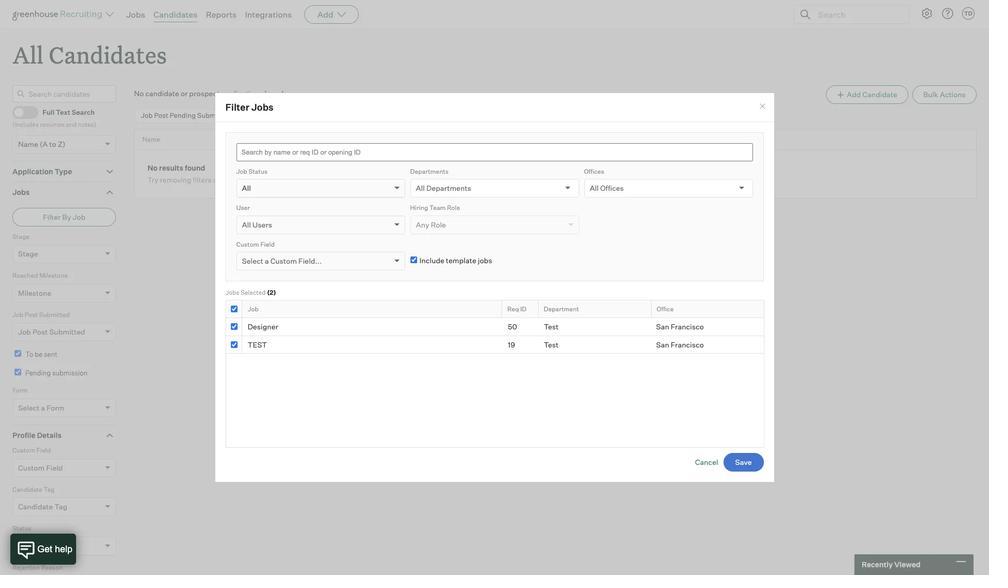 Task type: vqa. For each thing, say whether or not it's contained in the screenshot.
Job Post Submitted 'element'
yes



Task type: describe. For each thing, give the bounding box(es) containing it.
all users
[[242, 220, 272, 229]]

Search by name or req ID or opening ID field
[[236, 143, 753, 161]]

1 vertical spatial status
[[12, 525, 31, 533]]

hiring
[[410, 204, 428, 212]]

all candidates
[[12, 39, 167, 70]]

form element
[[12, 386, 116, 425]]

1 vertical spatial job post submitted
[[18, 328, 85, 337]]

name (a to z)
[[18, 140, 65, 148]]

reached milestone
[[12, 272, 68, 280]]

none checkbox inside filter jobs dialog
[[231, 306, 237, 313]]

add for add
[[317, 9, 333, 20]]

san francisco for 50
[[656, 323, 704, 331]]

id
[[520, 305, 527, 313]]

name (a to z) option
[[18, 140, 65, 148]]

test
[[248, 340, 267, 349]]

post up to be sent
[[32, 328, 48, 337]]

team
[[430, 204, 446, 212]]

0 vertical spatial pending
[[170, 111, 196, 120]]

0 vertical spatial candidate
[[863, 90, 897, 99]]

1 vertical spatial candidates
[[49, 39, 167, 70]]

to inside no results found try removing filters above to broaden your search.
[[235, 176, 241, 185]]

all for all 'option'
[[242, 184, 251, 193]]

integrations link
[[245, 9, 292, 20]]

profile
[[12, 431, 35, 440]]

cancel link
[[695, 458, 718, 467]]

2 vertical spatial status
[[18, 542, 40, 551]]

all option
[[242, 184, 251, 193]]

integrations
[[245, 9, 292, 20]]

custom left field... at the top left of page
[[270, 257, 297, 266]]

Include template jobs checkbox
[[410, 257, 417, 263]]

1 vertical spatial departments
[[426, 184, 471, 193]]

req id
[[507, 305, 527, 313]]

job post submitted element
[[12, 310, 116, 349]]

recently viewed
[[862, 561, 921, 570]]

hiring team role
[[410, 204, 460, 212]]

include template jobs
[[420, 256, 492, 265]]

prospect
[[189, 89, 220, 98]]

by
[[62, 213, 71, 221]]

candidates link
[[153, 9, 198, 20]]

req
[[507, 305, 519, 313]]

designer
[[248, 323, 278, 331]]

reports link
[[206, 9, 237, 20]]

filter by job button
[[12, 208, 116, 227]]

above
[[213, 176, 233, 185]]

save
[[735, 458, 752, 467]]

save button
[[723, 453, 764, 472]]

and
[[66, 121, 77, 128]]

jobs down applications
[[251, 101, 274, 113]]

any
[[416, 220, 429, 229]]

try
[[148, 176, 158, 185]]

reached milestone element
[[12, 271, 116, 310]]

pending submission
[[25, 369, 87, 377]]

sent
[[307, 111, 321, 120]]

name for name (a to z)
[[18, 140, 38, 148]]

no for no candidate or prospect applications found
[[134, 89, 144, 98]]

1 vertical spatial tag
[[54, 503, 67, 512]]

profile details
[[12, 431, 62, 440]]

0 vertical spatial departments
[[410, 167, 449, 175]]

user
[[236, 204, 250, 212]]

custom field inside filter jobs dialog
[[236, 240, 275, 248]]

19
[[508, 340, 515, 349]]

0 vertical spatial be
[[297, 111, 305, 120]]

selected
[[241, 289, 266, 297]]

1 vertical spatial milestone
[[18, 289, 51, 297]]

all departments
[[416, 184, 471, 193]]

field...
[[298, 257, 322, 266]]

submission
[[197, 111, 234, 120]]

sent
[[44, 351, 57, 359]]

(includes
[[12, 121, 39, 128]]

submission
[[52, 369, 87, 377]]

0 vertical spatial offices
[[584, 167, 604, 175]]

include
[[420, 256, 444, 265]]

select a form
[[18, 404, 64, 412]]

2 vertical spatial field
[[46, 464, 63, 472]]

test for 19
[[544, 340, 559, 349]]

to for post
[[290, 111, 296, 120]]

checkmark image
[[17, 108, 25, 116]]

add button
[[304, 5, 359, 24]]

1 vertical spatial field
[[36, 447, 51, 455]]

bulk actions
[[923, 90, 966, 99]]

type
[[55, 167, 72, 176]]

Pending submission checkbox
[[14, 369, 21, 376]]

applications
[[221, 89, 263, 98]]

td
[[964, 10, 973, 17]]

reason
[[41, 564, 63, 572]]

0 vertical spatial candidate tag
[[12, 486, 55, 494]]

or
[[181, 89, 188, 98]]

test for 50
[[544, 323, 559, 331]]

job post to be sent
[[261, 111, 321, 120]]

status element
[[12, 524, 116, 563]]

custom down "profile"
[[12, 447, 35, 455]]

configure image
[[921, 7, 933, 20]]

jobs down application on the left top of the page
[[12, 188, 30, 197]]

z)
[[58, 140, 65, 148]]

job/status
[[329, 136, 362, 143]]

rejection reason
[[12, 564, 63, 572]]

td button
[[960, 5, 977, 22]]

cancel
[[695, 458, 718, 467]]

Search candidates field
[[12, 86, 116, 103]]

job post pending submission
[[141, 111, 234, 120]]

all for all departments
[[416, 184, 425, 193]]

no candidate or prospect applications found
[[134, 89, 284, 98]]

filter by job
[[43, 213, 85, 221]]

department
[[544, 305, 579, 313]]

reached
[[12, 272, 38, 280]]

users
[[253, 220, 272, 229]]

stage element
[[12, 232, 116, 271]]

application
[[12, 167, 53, 176]]

search
[[72, 108, 95, 116]]

removing
[[160, 176, 191, 185]]

all for all users
[[242, 220, 251, 229]]

search.
[[288, 176, 313, 185]]

found inside no results found try removing filters above to broaden your search.
[[185, 164, 205, 173]]

full text search (includes resumes and notes)
[[12, 108, 96, 128]]

resumes
[[40, 121, 65, 128]]

all offices
[[590, 184, 624, 193]]

results
[[159, 164, 183, 173]]

1 vertical spatial stage
[[18, 250, 38, 258]]

to
[[25, 351, 33, 359]]

0 vertical spatial role
[[447, 204, 460, 212]]

1 vertical spatial candidate tag
[[18, 503, 67, 512]]

0 vertical spatial submitted
[[39, 311, 70, 319]]



Task type: locate. For each thing, give the bounding box(es) containing it.
0 vertical spatial candidates
[[153, 9, 198, 20]]

1 san from the top
[[656, 323, 669, 331]]

0 vertical spatial job post submitted
[[12, 311, 70, 319]]

add
[[317, 9, 333, 20], [847, 90, 861, 99]]

select inside filter jobs dialog
[[242, 257, 263, 266]]

san for 19
[[656, 340, 669, 349]]

actions
[[940, 90, 966, 99]]

1 horizontal spatial filter
[[225, 101, 249, 113]]

0 vertical spatial field
[[260, 240, 275, 248]]

Search text field
[[816, 7, 900, 22]]

select up "profile"
[[18, 404, 39, 412]]

form down pending submission checkbox
[[12, 387, 28, 395]]

a inside filter jobs dialog
[[265, 257, 269, 266]]

jobs
[[478, 256, 492, 265]]

role right any
[[431, 220, 446, 229]]

your
[[272, 176, 287, 185]]

filter down applications
[[225, 101, 249, 113]]

select for select a custom field...
[[242, 257, 263, 266]]

select a custom field...
[[242, 257, 322, 266]]

san for 50
[[656, 323, 669, 331]]

candidate tag up status element
[[18, 503, 67, 512]]

viewed
[[894, 561, 921, 570]]

candidate down custom field element
[[12, 486, 42, 494]]

no inside no results found try removing filters above to broaden your search.
[[148, 164, 158, 173]]

status inside filter jobs dialog
[[249, 167, 268, 175]]

(2)
[[267, 289, 276, 297]]

1 vertical spatial to
[[49, 140, 56, 148]]

greenhouse recruiting image
[[12, 8, 106, 21]]

1 horizontal spatial name
[[142, 136, 160, 143]]

None checkbox
[[231, 324, 237, 330], [231, 342, 237, 348], [231, 324, 237, 330], [231, 342, 237, 348]]

2 san francisco from the top
[[656, 340, 704, 349]]

role right 'team'
[[447, 204, 460, 212]]

departments up all departments
[[410, 167, 449, 175]]

details
[[37, 431, 62, 440]]

td button
[[962, 7, 975, 20]]

submitted
[[39, 311, 70, 319], [49, 328, 85, 337]]

0 vertical spatial status
[[249, 167, 268, 175]]

1 vertical spatial role
[[431, 220, 446, 229]]

0 horizontal spatial name
[[18, 140, 38, 148]]

1 san francisco from the top
[[656, 323, 704, 331]]

(a
[[40, 140, 48, 148]]

candidates down the 'jobs' link
[[49, 39, 167, 70]]

2 san from the top
[[656, 340, 669, 349]]

candidate up status element
[[18, 503, 53, 512]]

2 test from the top
[[544, 340, 559, 349]]

0 horizontal spatial no
[[134, 89, 144, 98]]

0 vertical spatial san francisco
[[656, 323, 704, 331]]

0 horizontal spatial pending
[[25, 369, 51, 377]]

candidate tag down custom field element
[[12, 486, 55, 494]]

1 horizontal spatial add
[[847, 90, 861, 99]]

job post submitted down reached milestone element
[[12, 311, 70, 319]]

text
[[56, 108, 70, 116]]

0 vertical spatial san
[[656, 323, 669, 331]]

to left sent
[[290, 111, 296, 120]]

1 vertical spatial submitted
[[49, 328, 85, 337]]

0 horizontal spatial filter
[[43, 213, 61, 221]]

0 horizontal spatial select
[[18, 404, 39, 412]]

add for add candidate
[[847, 90, 861, 99]]

tag down custom field element
[[44, 486, 55, 494]]

0 vertical spatial francisco
[[671, 323, 704, 331]]

0 vertical spatial form
[[12, 387, 28, 395]]

1 vertical spatial custom field
[[12, 447, 51, 455]]

candidate
[[863, 90, 897, 99], [12, 486, 42, 494], [18, 503, 53, 512]]

1 horizontal spatial be
[[297, 111, 305, 120]]

1 vertical spatial test
[[544, 340, 559, 349]]

0 vertical spatial add
[[317, 9, 333, 20]]

0 horizontal spatial be
[[35, 351, 42, 359]]

no up try
[[148, 164, 158, 173]]

milestone
[[39, 272, 68, 280], [18, 289, 51, 297]]

rejection
[[12, 564, 40, 572]]

job post submitted up the sent
[[18, 328, 85, 337]]

milestone down stage element
[[39, 272, 68, 280]]

1 horizontal spatial form
[[47, 404, 64, 412]]

select up selected
[[242, 257, 263, 266]]

filter inside filter by job button
[[43, 213, 61, 221]]

name left (a
[[18, 140, 38, 148]]

1 vertical spatial offices
[[600, 184, 624, 193]]

1 horizontal spatial a
[[265, 257, 269, 266]]

1 vertical spatial be
[[35, 351, 42, 359]]

any role
[[416, 220, 446, 229]]

1 vertical spatial a
[[41, 404, 45, 412]]

to for (a
[[49, 140, 56, 148]]

san francisco for 19
[[656, 340, 704, 349]]

None checkbox
[[231, 306, 237, 313]]

job
[[141, 111, 153, 120], [261, 111, 273, 120], [236, 167, 247, 175], [73, 213, 85, 221], [248, 305, 259, 313], [12, 311, 23, 319], [18, 328, 31, 337]]

1 horizontal spatial pending
[[170, 111, 196, 120]]

jobs left candidates link
[[126, 9, 145, 20]]

submitted down reached milestone element
[[39, 311, 70, 319]]

filter left by
[[43, 213, 61, 221]]

custom field
[[236, 240, 275, 248], [12, 447, 51, 455], [18, 464, 63, 472]]

1 vertical spatial candidate
[[12, 486, 42, 494]]

2 vertical spatial candidate
[[18, 503, 53, 512]]

1 horizontal spatial no
[[148, 164, 158, 173]]

custom down all users
[[236, 240, 259, 248]]

to be sent
[[25, 351, 57, 359]]

be
[[297, 111, 305, 120], [35, 351, 42, 359]]

candidate tag element
[[12, 485, 116, 524]]

a inside "form" element
[[41, 404, 45, 412]]

tag up status element
[[54, 503, 67, 512]]

jobs link
[[126, 9, 145, 20]]

filter for filter by job
[[43, 213, 61, 221]]

pending
[[170, 111, 196, 120], [25, 369, 51, 377]]

post right filter jobs
[[274, 111, 288, 120]]

no for no results found try removing filters above to broaden your search.
[[148, 164, 158, 173]]

candidate left bulk on the right
[[863, 90, 897, 99]]

post down the candidate
[[154, 111, 168, 120]]

50
[[508, 323, 517, 331]]

role
[[447, 204, 460, 212], [431, 220, 446, 229]]

filter jobs
[[225, 101, 274, 113]]

job inside filter by job button
[[73, 213, 85, 221]]

no left the candidate
[[134, 89, 144, 98]]

0 vertical spatial filter
[[225, 101, 249, 113]]

1 horizontal spatial select
[[242, 257, 263, 266]]

close image
[[758, 102, 766, 110]]

2 francisco from the top
[[671, 340, 704, 349]]

a
[[265, 257, 269, 266], [41, 404, 45, 412]]

1 vertical spatial no
[[148, 164, 158, 173]]

add candidate link
[[826, 86, 908, 104]]

0 horizontal spatial add
[[317, 9, 333, 20]]

pending down to be sent
[[25, 369, 51, 377]]

application type
[[12, 167, 72, 176]]

0 vertical spatial to
[[290, 111, 296, 120]]

all for all offices
[[590, 184, 599, 193]]

name
[[142, 136, 160, 143], [18, 140, 38, 148]]

add candidate
[[847, 90, 897, 99]]

1 vertical spatial form
[[47, 404, 64, 412]]

1 horizontal spatial found
[[264, 89, 284, 98]]

to left z) at left top
[[49, 140, 56, 148]]

0 horizontal spatial found
[[185, 164, 205, 173]]

bulk actions link
[[912, 86, 977, 104]]

0 vertical spatial found
[[264, 89, 284, 98]]

a for custom
[[265, 257, 269, 266]]

0 horizontal spatial role
[[431, 220, 446, 229]]

recently
[[862, 561, 893, 570]]

francisco for 19
[[671, 340, 704, 349]]

status
[[249, 167, 268, 175], [12, 525, 31, 533], [18, 542, 40, 551]]

job status
[[236, 167, 268, 175]]

a up "(2)"
[[265, 257, 269, 266]]

0 vertical spatial tag
[[44, 486, 55, 494]]

jobs selected (2)
[[225, 289, 276, 297]]

custom field element
[[12, 446, 116, 485]]

1 vertical spatial pending
[[25, 369, 51, 377]]

filters
[[193, 176, 212, 185]]

francisco for 50
[[671, 323, 704, 331]]

0 horizontal spatial form
[[12, 387, 28, 395]]

name for name
[[142, 136, 160, 143]]

1 vertical spatial san
[[656, 340, 669, 349]]

0 vertical spatial test
[[544, 323, 559, 331]]

0 horizontal spatial to
[[49, 140, 56, 148]]

2 horizontal spatial to
[[290, 111, 296, 120]]

filter jobs dialog
[[215, 93, 775, 483]]

candidates right the 'jobs' link
[[153, 9, 198, 20]]

a up profile details
[[41, 404, 45, 412]]

1 test from the top
[[544, 323, 559, 331]]

1 francisco from the top
[[671, 323, 704, 331]]

pending down the or
[[170, 111, 196, 120]]

2 vertical spatial custom field
[[18, 464, 63, 472]]

0 vertical spatial stage
[[12, 233, 29, 241]]

0 vertical spatial milestone
[[39, 272, 68, 280]]

select
[[242, 257, 263, 266], [18, 404, 39, 412]]

1 vertical spatial select
[[18, 404, 39, 412]]

to left all 'option'
[[235, 176, 241, 185]]

departments up 'team'
[[426, 184, 471, 193]]

2 vertical spatial to
[[235, 176, 241, 185]]

candidate
[[145, 89, 179, 98]]

0 vertical spatial no
[[134, 89, 144, 98]]

form up details
[[47, 404, 64, 412]]

full
[[42, 108, 54, 116]]

select inside "form" element
[[18, 404, 39, 412]]

reports
[[206, 9, 237, 20]]

post down reached
[[25, 311, 38, 319]]

0 horizontal spatial a
[[41, 404, 45, 412]]

be right to
[[35, 351, 42, 359]]

be left sent
[[297, 111, 305, 120]]

1 horizontal spatial to
[[235, 176, 241, 185]]

filter inside filter jobs dialog
[[225, 101, 249, 113]]

1 horizontal spatial role
[[447, 204, 460, 212]]

filter for filter jobs
[[225, 101, 249, 113]]

broaden
[[243, 176, 271, 185]]

template
[[446, 256, 476, 265]]

san francisco
[[656, 323, 704, 331], [656, 340, 704, 349]]

post
[[154, 111, 168, 120], [274, 111, 288, 120], [25, 311, 38, 319], [32, 328, 48, 337]]

jobs left selected
[[225, 289, 239, 297]]

filter
[[225, 101, 249, 113], [43, 213, 61, 221]]

jobs
[[126, 9, 145, 20], [251, 101, 274, 113], [12, 188, 30, 197], [225, 289, 239, 297]]

tag
[[44, 486, 55, 494], [54, 503, 67, 512]]

milestone down reached milestone
[[18, 289, 51, 297]]

1 vertical spatial add
[[847, 90, 861, 99]]

found
[[264, 89, 284, 98], [185, 164, 205, 173]]

1 vertical spatial francisco
[[671, 340, 704, 349]]

submitted up the sent
[[49, 328, 85, 337]]

select for select a form
[[18, 404, 39, 412]]

no results found try removing filters above to broaden your search.
[[148, 164, 313, 185]]

office
[[657, 305, 674, 313]]

1 vertical spatial found
[[185, 164, 205, 173]]

name up results
[[142, 136, 160, 143]]

1 vertical spatial filter
[[43, 213, 61, 221]]

found up filters
[[185, 164, 205, 173]]

notes)
[[78, 121, 96, 128]]

0 vertical spatial custom field
[[236, 240, 275, 248]]

bulk
[[923, 90, 938, 99]]

candidate tag
[[12, 486, 55, 494], [18, 503, 67, 512]]

0 vertical spatial a
[[265, 257, 269, 266]]

add inside popup button
[[317, 9, 333, 20]]

custom down profile details
[[18, 464, 45, 472]]

To be sent checkbox
[[14, 351, 21, 357]]

found up filter jobs
[[264, 89, 284, 98]]

0 vertical spatial select
[[242, 257, 263, 266]]

1 vertical spatial san francisco
[[656, 340, 704, 349]]

field inside filter jobs dialog
[[260, 240, 275, 248]]

a for form
[[41, 404, 45, 412]]



